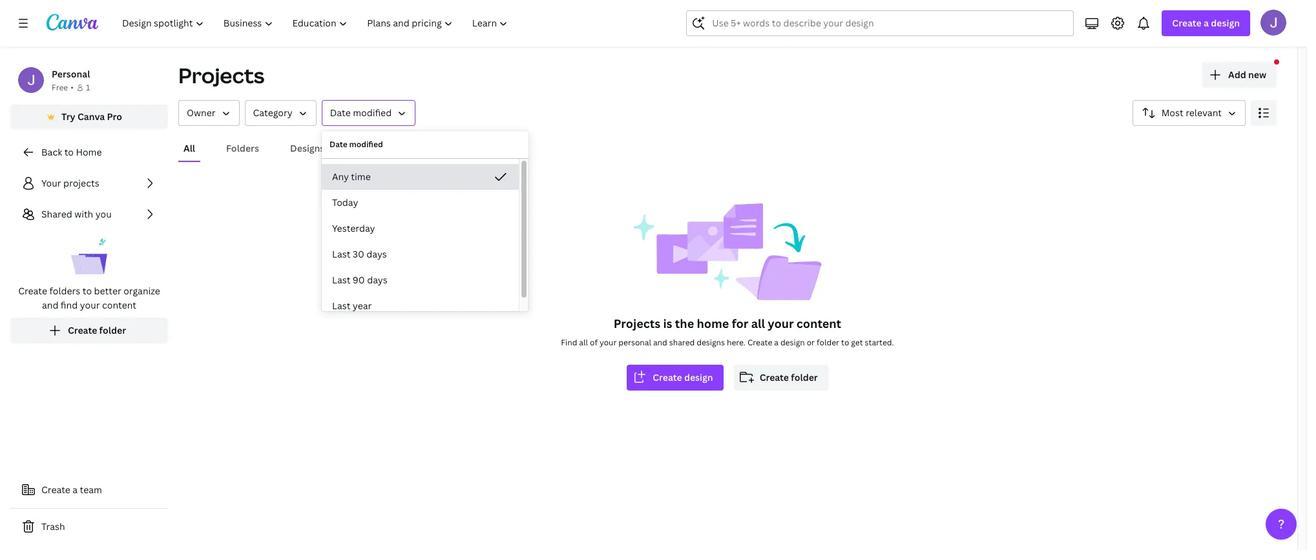 Task type: describe. For each thing, give the bounding box(es) containing it.
new
[[1249, 69, 1267, 81]]

home
[[76, 146, 102, 158]]

2 date modified from the top
[[330, 139, 383, 150]]

today
[[332, 196, 358, 209]]

days for last 30 days
[[367, 248, 387, 260]]

most
[[1162, 107, 1184, 119]]

Sort by button
[[1133, 100, 1246, 126]]

Date modified button
[[322, 100, 416, 126]]

canva
[[78, 111, 105, 123]]

find
[[61, 299, 78, 311]]

here.
[[727, 337, 746, 348]]

Category button
[[245, 100, 316, 126]]

date modified inside date modified "button"
[[330, 107, 392, 119]]

images button
[[350, 136, 392, 161]]

today button
[[322, 190, 519, 216]]

any
[[332, 171, 349, 183]]

0 vertical spatial all
[[751, 316, 765, 332]]

create a team button
[[10, 478, 168, 503]]

design inside projects is the home for all your content find all of your personal and shared designs here. create a design or folder to get started.
[[781, 337, 805, 348]]

and inside projects is the home for all your content find all of your personal and shared designs here. create a design or folder to get started.
[[653, 337, 667, 348]]

back
[[41, 146, 62, 158]]

a for team
[[73, 484, 78, 496]]

create inside dropdown button
[[1173, 17, 1202, 29]]

projects for projects
[[178, 61, 265, 89]]

folders
[[226, 142, 259, 154]]

1 vertical spatial your
[[768, 316, 794, 332]]

home
[[697, 316, 729, 332]]

0 horizontal spatial create folder button
[[10, 318, 168, 344]]

last 30 days
[[332, 248, 387, 260]]

last year
[[332, 300, 372, 312]]

and inside create folders to better organize and find your content
[[42, 299, 58, 311]]

or
[[807, 337, 815, 348]]

yesterday option
[[322, 216, 519, 242]]

days for last 90 days
[[367, 274, 388, 286]]

yesterday
[[332, 222, 375, 235]]

create a design
[[1173, 17, 1240, 29]]

images
[[356, 142, 387, 154]]

back to home link
[[10, 140, 168, 165]]

started.
[[865, 337, 894, 348]]

you
[[95, 208, 112, 220]]

2 vertical spatial your
[[600, 337, 617, 348]]

last 90 days option
[[322, 268, 519, 293]]

create folders to better organize and find your content
[[18, 285, 160, 311]]

list containing your projects
[[10, 171, 168, 344]]

any time option
[[322, 164, 519, 190]]

last for last 30 days
[[332, 248, 351, 260]]

add
[[1229, 69, 1246, 81]]

last 30 days button
[[322, 242, 519, 268]]

your projects
[[41, 177, 99, 189]]

try canva pro button
[[10, 105, 168, 129]]

1 vertical spatial modified
[[349, 139, 383, 150]]

personal
[[619, 337, 651, 348]]

Search search field
[[712, 11, 1048, 36]]

to inside back to home link
[[64, 146, 74, 158]]

last year button
[[322, 293, 519, 319]]

folder inside projects is the home for all your content find all of your personal and shared designs here. create a design or folder to get started.
[[817, 337, 840, 348]]

most relevant
[[1162, 107, 1222, 119]]

trash
[[41, 521, 65, 533]]

shared
[[41, 208, 72, 220]]

all
[[184, 142, 195, 154]]

your inside create folders to better organize and find your content
[[80, 299, 100, 311]]

personal
[[52, 68, 90, 80]]

shared
[[669, 337, 695, 348]]

add new button
[[1203, 62, 1277, 88]]

today option
[[322, 190, 519, 216]]

shared with you link
[[10, 202, 168, 227]]

1 vertical spatial create folder button
[[734, 365, 828, 391]]

date inside "button"
[[330, 107, 351, 119]]

last year option
[[322, 293, 519, 319]]

for
[[732, 316, 749, 332]]

better
[[94, 285, 121, 297]]



Task type: vqa. For each thing, say whether or not it's contained in the screenshot.
Trash
yes



Task type: locate. For each thing, give the bounding box(es) containing it.
folder right or
[[817, 337, 840, 348]]

last for last 90 days
[[332, 274, 351, 286]]

last 90 days button
[[322, 268, 519, 293]]

any time
[[332, 171, 371, 183]]

2 last from the top
[[332, 274, 351, 286]]

all
[[751, 316, 765, 332], [579, 337, 588, 348]]

2 vertical spatial last
[[332, 300, 351, 312]]

yesterday button
[[322, 216, 519, 242]]

create folder
[[68, 324, 126, 337], [760, 372, 818, 384]]

design left jacob simon image on the right top
[[1211, 17, 1240, 29]]

2 horizontal spatial a
[[1204, 17, 1209, 29]]

None search field
[[687, 10, 1074, 36]]

of
[[590, 337, 598, 348]]

0 vertical spatial last
[[332, 248, 351, 260]]

your right find
[[80, 299, 100, 311]]

and left find
[[42, 299, 58, 311]]

2 horizontal spatial your
[[768, 316, 794, 332]]

last
[[332, 248, 351, 260], [332, 274, 351, 286], [332, 300, 351, 312]]

1 vertical spatial date modified
[[330, 139, 383, 150]]

date modified up the time
[[330, 139, 383, 150]]

date modified
[[330, 107, 392, 119], [330, 139, 383, 150]]

days right 30
[[367, 248, 387, 260]]

content inside create folders to better organize and find your content
[[102, 299, 136, 311]]

0 horizontal spatial and
[[42, 299, 58, 311]]

design inside 'button'
[[684, 372, 713, 384]]

1 vertical spatial content
[[797, 316, 842, 332]]

last 30 days option
[[322, 242, 519, 268]]

to inside projects is the home for all your content find all of your personal and shared designs here. create a design or folder to get started.
[[841, 337, 849, 348]]

2 vertical spatial a
[[73, 484, 78, 496]]

1 date from the top
[[330, 107, 351, 119]]

to
[[64, 146, 74, 158], [83, 285, 92, 297], [841, 337, 849, 348]]

last inside button
[[332, 248, 351, 260]]

folders button
[[221, 136, 264, 161]]

try canva pro
[[61, 111, 122, 123]]

0 horizontal spatial your
[[80, 299, 100, 311]]

2 vertical spatial design
[[684, 372, 713, 384]]

list box
[[322, 164, 519, 319]]

create
[[1173, 17, 1202, 29], [18, 285, 47, 297], [68, 324, 97, 337], [748, 337, 773, 348], [653, 372, 682, 384], [760, 372, 789, 384], [41, 484, 70, 496]]

a inside dropdown button
[[1204, 17, 1209, 29]]

1 vertical spatial create folder
[[760, 372, 818, 384]]

projects inside projects is the home for all your content find all of your personal and shared designs here. create a design or folder to get started.
[[614, 316, 661, 332]]

owner
[[187, 107, 216, 119]]

a inside projects is the home for all your content find all of your personal and shared designs here. create a design or folder to get started.
[[774, 337, 779, 348]]

last left year
[[332, 300, 351, 312]]

90
[[353, 274, 365, 286]]

0 vertical spatial folder
[[99, 324, 126, 337]]

folder down or
[[791, 372, 818, 384]]

year
[[353, 300, 372, 312]]

any time button
[[322, 164, 519, 190]]

all button
[[178, 136, 200, 161]]

back to home
[[41, 146, 102, 158]]

create folder down or
[[760, 372, 818, 384]]

0 vertical spatial date
[[330, 107, 351, 119]]

top level navigation element
[[114, 10, 519, 36]]

free •
[[52, 82, 74, 93]]

2 horizontal spatial to
[[841, 337, 849, 348]]

create folder for create folder button to the bottom
[[760, 372, 818, 384]]

date modified up images
[[330, 107, 392, 119]]

category
[[253, 107, 293, 119]]

0 horizontal spatial all
[[579, 337, 588, 348]]

projects for projects is the home for all your content find all of your personal and shared designs here. create a design or folder to get started.
[[614, 316, 661, 332]]

2 vertical spatial folder
[[791, 372, 818, 384]]

content
[[102, 299, 136, 311], [797, 316, 842, 332]]

create a team
[[41, 484, 102, 496]]

1 horizontal spatial all
[[751, 316, 765, 332]]

0 vertical spatial date modified
[[330, 107, 392, 119]]

content up or
[[797, 316, 842, 332]]

1 vertical spatial a
[[774, 337, 779, 348]]

and
[[42, 299, 58, 311], [653, 337, 667, 348]]

create design button
[[627, 365, 724, 391]]

modified
[[353, 107, 392, 119], [349, 139, 383, 150]]

0 vertical spatial and
[[42, 299, 58, 311]]

modified inside "button"
[[353, 107, 392, 119]]

modified down date modified "button"
[[349, 139, 383, 150]]

0 vertical spatial your
[[80, 299, 100, 311]]

create folder down create folders to better organize and find your content
[[68, 324, 126, 337]]

create inside projects is the home for all your content find all of your personal and shared designs here. create a design or folder to get started.
[[748, 337, 773, 348]]

create folder button
[[10, 318, 168, 344], [734, 365, 828, 391]]

to left get
[[841, 337, 849, 348]]

0 vertical spatial days
[[367, 248, 387, 260]]

try
[[61, 111, 75, 123]]

last for last year
[[332, 300, 351, 312]]

jacob simon image
[[1261, 10, 1287, 36]]

to right back
[[64, 146, 74, 158]]

0 horizontal spatial projects
[[178, 61, 265, 89]]

date up images 'button'
[[330, 107, 351, 119]]

1 horizontal spatial create folder button
[[734, 365, 828, 391]]

organize
[[124, 285, 160, 297]]

your right for
[[768, 316, 794, 332]]

design inside dropdown button
[[1211, 17, 1240, 29]]

to left better
[[83, 285, 92, 297]]

1 horizontal spatial to
[[83, 285, 92, 297]]

date right designs on the top of page
[[330, 139, 348, 150]]

list box containing any time
[[322, 164, 519, 319]]

is
[[663, 316, 672, 332]]

pro
[[107, 111, 122, 123]]

1 vertical spatial date
[[330, 139, 348, 150]]

a inside button
[[73, 484, 78, 496]]

1 horizontal spatial your
[[600, 337, 617, 348]]

create design
[[653, 372, 713, 384]]

designs
[[290, 142, 325, 154]]

projects
[[63, 177, 99, 189]]

your projects link
[[10, 171, 168, 196]]

with
[[74, 208, 93, 220]]

1 vertical spatial days
[[367, 274, 388, 286]]

1 horizontal spatial a
[[774, 337, 779, 348]]

create inside create folders to better organize and find your content
[[18, 285, 47, 297]]

folder inside list
[[99, 324, 126, 337]]

1 last from the top
[[332, 248, 351, 260]]

projects
[[178, 61, 265, 89], [614, 316, 661, 332]]

1 vertical spatial and
[[653, 337, 667, 348]]

all left of
[[579, 337, 588, 348]]

2 horizontal spatial design
[[1211, 17, 1240, 29]]

last left 30
[[332, 248, 351, 260]]

your right of
[[600, 337, 617, 348]]

team
[[80, 484, 102, 496]]

0 vertical spatial a
[[1204, 17, 1209, 29]]

create folder button down or
[[734, 365, 828, 391]]

folder for create folder button to the bottom
[[791, 372, 818, 384]]

projects up personal
[[614, 316, 661, 332]]

the
[[675, 316, 694, 332]]

1 vertical spatial all
[[579, 337, 588, 348]]

a for design
[[1204, 17, 1209, 29]]

create folder button down find
[[10, 318, 168, 344]]

1 vertical spatial to
[[83, 285, 92, 297]]

0 vertical spatial create folder button
[[10, 318, 168, 344]]

0 horizontal spatial design
[[684, 372, 713, 384]]

1 vertical spatial folder
[[817, 337, 840, 348]]

0 vertical spatial create folder
[[68, 324, 126, 337]]

1 horizontal spatial and
[[653, 337, 667, 348]]

days inside button
[[367, 248, 387, 260]]

1 vertical spatial projects
[[614, 316, 661, 332]]

•
[[71, 82, 74, 93]]

folder down better
[[99, 324, 126, 337]]

relevant
[[1186, 107, 1222, 119]]

0 vertical spatial content
[[102, 299, 136, 311]]

1 horizontal spatial projects
[[614, 316, 661, 332]]

designs
[[697, 337, 725, 348]]

3 last from the top
[[332, 300, 351, 312]]

2 date from the top
[[330, 139, 348, 150]]

folder
[[99, 324, 126, 337], [817, 337, 840, 348], [791, 372, 818, 384]]

days right 90 at the left of page
[[367, 274, 388, 286]]

list
[[10, 171, 168, 344]]

content inside projects is the home for all your content find all of your personal and shared designs here. create a design or folder to get started.
[[797, 316, 842, 332]]

last 90 days
[[332, 274, 388, 286]]

shared with you
[[41, 208, 112, 220]]

0 horizontal spatial create folder
[[68, 324, 126, 337]]

a up add new dropdown button
[[1204, 17, 1209, 29]]

create inside 'button'
[[653, 372, 682, 384]]

projects up owner button
[[178, 61, 265, 89]]

designs button
[[285, 136, 330, 161]]

30
[[353, 248, 364, 260]]

free
[[52, 82, 68, 93]]

1 horizontal spatial create folder
[[760, 372, 818, 384]]

1 vertical spatial last
[[332, 274, 351, 286]]

0 horizontal spatial a
[[73, 484, 78, 496]]

days
[[367, 248, 387, 260], [367, 274, 388, 286]]

folder for leftmost create folder button
[[99, 324, 126, 337]]

content down better
[[102, 299, 136, 311]]

your
[[41, 177, 61, 189]]

time
[[351, 171, 371, 183]]

get
[[851, 337, 863, 348]]

1
[[86, 82, 90, 93]]

find
[[561, 337, 577, 348]]

add new
[[1229, 69, 1267, 81]]

create folder for leftmost create folder button
[[68, 324, 126, 337]]

design
[[1211, 17, 1240, 29], [781, 337, 805, 348], [684, 372, 713, 384]]

0 vertical spatial design
[[1211, 17, 1240, 29]]

0 vertical spatial modified
[[353, 107, 392, 119]]

create a design button
[[1162, 10, 1251, 36]]

days inside button
[[367, 274, 388, 286]]

projects is the home for all your content find all of your personal and shared designs here. create a design or folder to get started.
[[561, 316, 894, 348]]

design left or
[[781, 337, 805, 348]]

1 horizontal spatial content
[[797, 316, 842, 332]]

modified up images
[[353, 107, 392, 119]]

and down is
[[653, 337, 667, 348]]

0 vertical spatial projects
[[178, 61, 265, 89]]

last left 90 at the left of page
[[332, 274, 351, 286]]

2 vertical spatial to
[[841, 337, 849, 348]]

Owner button
[[178, 100, 239, 126]]

1 date modified from the top
[[330, 107, 392, 119]]

1 horizontal spatial design
[[781, 337, 805, 348]]

all right for
[[751, 316, 765, 332]]

0 horizontal spatial to
[[64, 146, 74, 158]]

your
[[80, 299, 100, 311], [768, 316, 794, 332], [600, 337, 617, 348]]

a left team
[[73, 484, 78, 496]]

folders
[[49, 285, 80, 297]]

design down designs
[[684, 372, 713, 384]]

0 vertical spatial to
[[64, 146, 74, 158]]

date
[[330, 107, 351, 119], [330, 139, 348, 150]]

trash link
[[10, 514, 168, 540]]

0 horizontal spatial content
[[102, 299, 136, 311]]

last inside button
[[332, 274, 351, 286]]

to inside create folders to better organize and find your content
[[83, 285, 92, 297]]

a left or
[[774, 337, 779, 348]]

1 vertical spatial design
[[781, 337, 805, 348]]

last inside button
[[332, 300, 351, 312]]



